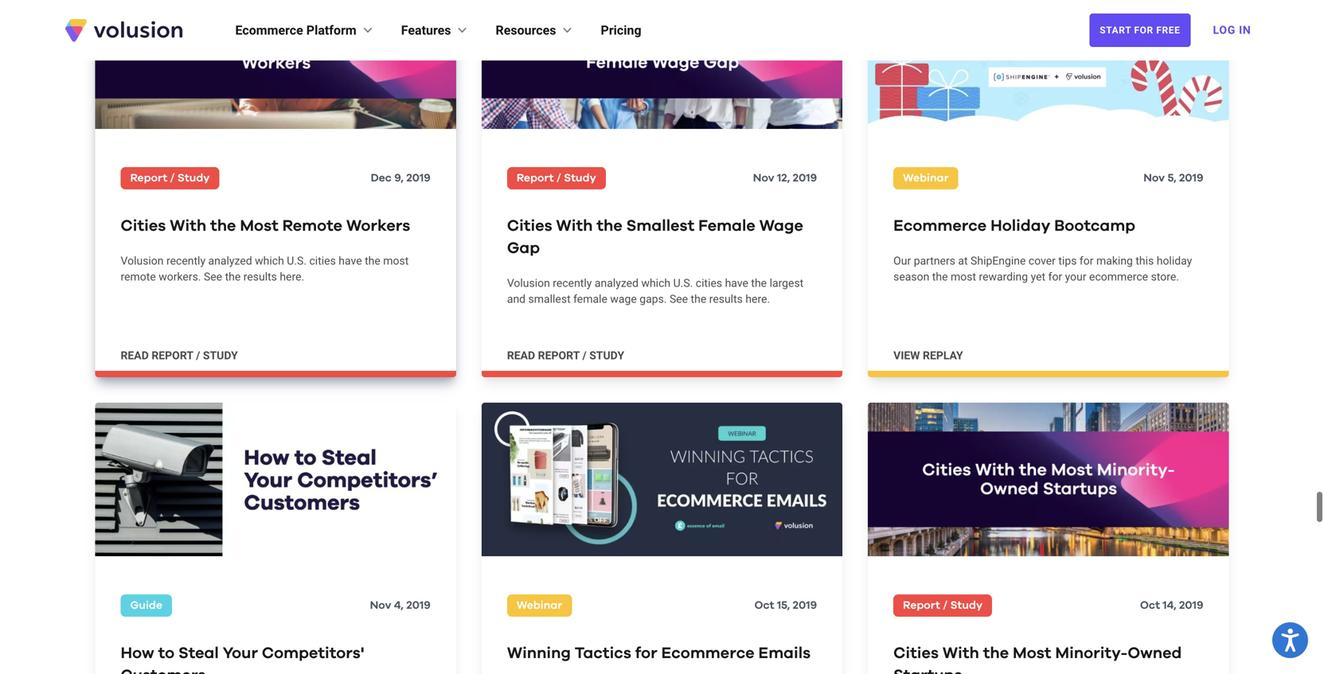 Task type: vqa. For each thing, say whether or not it's contained in the screenshot.


Task type: locate. For each thing, give the bounding box(es) containing it.
with inside cities with the most minority-owned startups
[[943, 646, 980, 662]]

gaps.
[[640, 293, 667, 306]]

read for cities with the smallest female wage gap
[[507, 349, 535, 363]]

remote
[[283, 218, 343, 234]]

0 horizontal spatial which
[[255, 255, 284, 268]]

wage
[[610, 293, 637, 306]]

results right the gaps.
[[710, 293, 743, 306]]

resources button
[[496, 21, 576, 40]]

here. down the largest in the right top of the page
[[746, 293, 770, 306]]

see right the gaps.
[[670, 293, 688, 306]]

have inside volusion recently analyzed which u.s. cities have the most remote workers. see the results here.
[[339, 255, 362, 268]]

cities inside cities with the most minority-owned startups
[[894, 646, 939, 662]]

2019 right 12,
[[793, 173, 817, 184]]

1 horizontal spatial webinar
[[903, 173, 949, 184]]

2019 right 14,
[[1180, 601, 1204, 612]]

with up "startups" at the right bottom of page
[[943, 646, 980, 662]]

cities inside volusion recently analyzed which u.s. cities have the most remote workers. see the results here.
[[309, 255, 336, 268]]

for
[[1080, 255, 1094, 268], [1049, 271, 1063, 284], [635, 646, 658, 662]]

0 vertical spatial analyzed
[[208, 255, 252, 268]]

see inside volusion recently analyzed which u.s. cities have the most remote workers. see the results here.
[[204, 271, 222, 284]]

0 vertical spatial most
[[240, 218, 279, 234]]

0 horizontal spatial most
[[240, 218, 279, 234]]

partners
[[914, 255, 956, 268]]

oct 15, 2019
[[755, 601, 817, 612]]

0 horizontal spatial see
[[204, 271, 222, 284]]

report down smallest
[[538, 349, 580, 363]]

cities for female
[[696, 277, 723, 290]]

1 vertical spatial ecommerce
[[894, 218, 987, 234]]

recently up workers.
[[166, 255, 206, 268]]

0 horizontal spatial volusion
[[121, 255, 164, 268]]

recently
[[166, 255, 206, 268], [553, 277, 592, 290]]

2019 right 5,
[[1180, 173, 1204, 184]]

0 horizontal spatial analyzed
[[208, 255, 252, 268]]

results down cities with the most remote workers
[[244, 271, 277, 284]]

1 vertical spatial most
[[1013, 646, 1052, 662]]

recently inside "volusion recently analyzed which u.s. cities have the largest and smallest female wage gaps. see the results here."
[[553, 277, 592, 290]]

recently up female at left
[[553, 277, 592, 290]]

the inside cities with the smallest female wage gap
[[597, 218, 623, 234]]

0 horizontal spatial read report / study
[[121, 349, 238, 363]]

read
[[121, 349, 149, 363], [507, 349, 535, 363]]

5,
[[1168, 173, 1177, 184]]

which
[[255, 255, 284, 268], [642, 277, 671, 290]]

2 horizontal spatial nov
[[1144, 173, 1166, 184]]

0 vertical spatial webinar
[[903, 173, 949, 184]]

1 horizontal spatial here.
[[746, 293, 770, 306]]

most
[[240, 218, 279, 234], [1013, 646, 1052, 662]]

2019
[[407, 173, 431, 184], [793, 173, 817, 184], [1180, 173, 1204, 184], [407, 601, 431, 612], [793, 601, 817, 612], [1180, 601, 1204, 612]]

log in
[[1214, 23, 1252, 37]]

study
[[178, 173, 210, 184], [564, 173, 597, 184], [951, 601, 983, 612]]

1 vertical spatial have
[[725, 277, 749, 290]]

1 horizontal spatial which
[[642, 277, 671, 290]]

which down cities with the most remote workers
[[255, 255, 284, 268]]

1 horizontal spatial nov
[[753, 173, 775, 184]]

9,
[[395, 173, 404, 184]]

0 vertical spatial ecommerce
[[235, 23, 303, 38]]

volusion up remote
[[121, 255, 164, 268]]

2 study from the left
[[590, 349, 625, 363]]

0 horizontal spatial cities
[[309, 255, 336, 268]]

2 horizontal spatial for
[[1080, 255, 1094, 268]]

0 horizontal spatial webinar
[[517, 601, 563, 612]]

guide
[[130, 601, 162, 612]]

2019 right 15,
[[793, 601, 817, 612]]

1 horizontal spatial ecommerce
[[662, 646, 755, 662]]

/
[[170, 173, 175, 184], [557, 173, 561, 184], [196, 349, 200, 363], [583, 349, 587, 363], [943, 601, 948, 612]]

oct left 14,
[[1141, 601, 1161, 612]]

1 vertical spatial most
[[951, 271, 977, 284]]

1 read report / study from the left
[[121, 349, 238, 363]]

our partners at shipengine cover tips for making this holiday season the most rewarding yet for your ecommerce store.
[[894, 255, 1193, 284]]

0 vertical spatial volusion
[[121, 255, 164, 268]]

u.s. down cities with the smallest female wage gap
[[674, 277, 693, 290]]

1 horizontal spatial read
[[507, 349, 535, 363]]

here. down the remote
[[280, 271, 304, 284]]

start for free
[[1100, 25, 1181, 36]]

nov
[[753, 173, 775, 184], [1144, 173, 1166, 184], [370, 601, 392, 612]]

1 horizontal spatial study
[[590, 349, 625, 363]]

largest
[[770, 277, 804, 290]]

volusion inside "volusion recently analyzed which u.s. cities have the largest and smallest female wage gaps. see the results here."
[[507, 277, 550, 290]]

oct for emails
[[755, 601, 775, 612]]

cities
[[309, 255, 336, 268], [696, 277, 723, 290]]

0 horizontal spatial report / study
[[130, 173, 210, 184]]

ecommerce left emails
[[662, 646, 755, 662]]

ecommerce left platform
[[235, 23, 303, 38]]

nov left 5,
[[1144, 173, 1166, 184]]

2 horizontal spatial report
[[903, 601, 941, 612]]

cities up gap
[[507, 218, 553, 234]]

0 horizontal spatial most
[[383, 255, 409, 268]]

1 horizontal spatial report
[[517, 173, 554, 184]]

for right tactics
[[635, 646, 658, 662]]

female
[[699, 218, 756, 234]]

report
[[130, 173, 168, 184], [517, 173, 554, 184], [903, 601, 941, 612]]

/ for cities with the most minority-owned startups
[[943, 601, 948, 612]]

2019 right 9,
[[407, 173, 431, 184]]

which inside volusion recently analyzed which u.s. cities have the most remote workers. see the results here.
[[255, 255, 284, 268]]

for right "yet"
[[1049, 271, 1063, 284]]

here.
[[280, 271, 304, 284], [746, 293, 770, 306]]

1 oct from the left
[[755, 601, 775, 612]]

volusion up and in the left top of the page
[[507, 277, 550, 290]]

cities for remote
[[309, 255, 336, 268]]

0 vertical spatial most
[[383, 255, 409, 268]]

1 horizontal spatial read report / study button
[[507, 348, 625, 364]]

0 vertical spatial cities
[[309, 255, 336, 268]]

female
[[574, 293, 608, 306]]

1 horizontal spatial read report / study
[[507, 349, 625, 363]]

recently inside volusion recently analyzed which u.s. cities have the most remote workers. see the results here.
[[166, 255, 206, 268]]

0 horizontal spatial ecommerce
[[235, 23, 303, 38]]

ecommerce inside ecommerce platform dropdown button
[[235, 23, 303, 38]]

2 oct from the left
[[1141, 601, 1161, 612]]

most down 'workers' at top
[[383, 255, 409, 268]]

0 horizontal spatial report
[[152, 349, 193, 363]]

with for cities with the most minority-owned startups
[[943, 646, 980, 662]]

most inside cities with the most minority-owned startups
[[1013, 646, 1052, 662]]

0 vertical spatial which
[[255, 255, 284, 268]]

2 horizontal spatial cities
[[894, 646, 939, 662]]

report
[[152, 349, 193, 363], [538, 349, 580, 363]]

read report / study down workers.
[[121, 349, 238, 363]]

0 vertical spatial u.s.
[[287, 255, 307, 268]]

which up the gaps.
[[642, 277, 671, 290]]

ecommerce platform
[[235, 23, 357, 38]]

0 horizontal spatial results
[[244, 271, 277, 284]]

analyzed inside volusion recently analyzed which u.s. cities have the most remote workers. see the results here.
[[208, 255, 252, 268]]

analyzed inside "volusion recently analyzed which u.s. cities have the largest and smallest female wage gaps. see the results here."
[[595, 277, 639, 290]]

1 vertical spatial here.
[[746, 293, 770, 306]]

2019 for winning tactics for ecommerce emails
[[793, 601, 817, 612]]

2 read from the left
[[507, 349, 535, 363]]

0 horizontal spatial cities
[[121, 218, 166, 234]]

2 report from the left
[[538, 349, 580, 363]]

1 vertical spatial for
[[1049, 271, 1063, 284]]

report down workers.
[[152, 349, 193, 363]]

0 vertical spatial have
[[339, 255, 362, 268]]

1 vertical spatial results
[[710, 293, 743, 306]]

u.s. for remote
[[287, 255, 307, 268]]

cities for cities with the most remote workers
[[121, 218, 166, 234]]

analyzed
[[208, 255, 252, 268], [595, 277, 639, 290]]

view replay button
[[894, 348, 964, 364]]

remote
[[121, 271, 156, 284]]

2 read report / study button from the left
[[507, 348, 625, 364]]

read for cities with the most remote workers
[[121, 349, 149, 363]]

1 horizontal spatial for
[[1049, 271, 1063, 284]]

report / study for cities with the most minority-owned startups
[[903, 601, 983, 612]]

with inside cities with the smallest female wage gap
[[556, 218, 593, 234]]

1 vertical spatial cities
[[696, 277, 723, 290]]

analyzed down cities with the most remote workers
[[208, 255, 252, 268]]

with up female at left
[[556, 218, 593, 234]]

2 horizontal spatial with
[[943, 646, 980, 662]]

1 vertical spatial analyzed
[[595, 277, 639, 290]]

0 horizontal spatial read
[[121, 349, 149, 363]]

0 horizontal spatial nov
[[370, 601, 392, 612]]

read down remote
[[121, 349, 149, 363]]

study
[[203, 349, 238, 363], [590, 349, 625, 363]]

1 vertical spatial volusion
[[507, 277, 550, 290]]

0 horizontal spatial read report / study button
[[121, 348, 238, 364]]

report / study for cities with the most remote workers
[[130, 173, 210, 184]]

1 horizontal spatial results
[[710, 293, 743, 306]]

0 horizontal spatial report
[[130, 173, 168, 184]]

volusion inside volusion recently analyzed which u.s. cities have the most remote workers. see the results here.
[[121, 255, 164, 268]]

most down at
[[951, 271, 977, 284]]

1 horizontal spatial volusion
[[507, 277, 550, 290]]

cities down the female
[[696, 277, 723, 290]]

most inside volusion recently analyzed which u.s. cities have the most remote workers. see the results here.
[[383, 255, 409, 268]]

1 horizontal spatial study
[[564, 173, 597, 184]]

1 vertical spatial which
[[642, 277, 671, 290]]

cities
[[121, 218, 166, 234], [507, 218, 553, 234], [894, 646, 939, 662]]

which for smallest
[[642, 277, 671, 290]]

1 horizontal spatial report / study
[[517, 173, 597, 184]]

1 horizontal spatial recently
[[553, 277, 592, 290]]

webinar
[[903, 173, 949, 184], [517, 601, 563, 612]]

which for most
[[255, 255, 284, 268]]

u.s. inside "volusion recently analyzed which u.s. cities have the largest and smallest female wage gaps. see the results here."
[[674, 277, 693, 290]]

1 horizontal spatial report
[[538, 349, 580, 363]]

1 read from the left
[[121, 349, 149, 363]]

analyzed for smallest
[[595, 277, 639, 290]]

see right workers.
[[204, 271, 222, 284]]

u.s.
[[287, 255, 307, 268], [674, 277, 693, 290]]

1 horizontal spatial most
[[1013, 646, 1052, 662]]

competitors'
[[262, 646, 364, 662]]

0 vertical spatial results
[[244, 271, 277, 284]]

0 vertical spatial for
[[1080, 255, 1094, 268]]

holiday
[[991, 218, 1051, 234]]

and
[[507, 293, 526, 306]]

0 horizontal spatial oct
[[755, 601, 775, 612]]

2 horizontal spatial study
[[951, 601, 983, 612]]

report / study
[[130, 173, 210, 184], [517, 173, 597, 184], [903, 601, 983, 612]]

how
[[121, 646, 154, 662]]

1 read report / study button from the left
[[121, 348, 238, 364]]

0 horizontal spatial for
[[635, 646, 658, 662]]

2 horizontal spatial report / study
[[903, 601, 983, 612]]

2 read report / study from the left
[[507, 349, 625, 363]]

1 horizontal spatial u.s.
[[674, 277, 693, 290]]

store.
[[1152, 271, 1180, 284]]

ecommerce for ecommerce platform
[[235, 23, 303, 38]]

2019 for how to steal your competitors' customers
[[407, 601, 431, 612]]

2 horizontal spatial ecommerce
[[894, 218, 987, 234]]

have left the largest in the right top of the page
[[725, 277, 749, 290]]

0 vertical spatial see
[[204, 271, 222, 284]]

cities up "startups" at the right bottom of page
[[894, 646, 939, 662]]

oct left 15,
[[755, 601, 775, 612]]

1 vertical spatial webinar
[[517, 601, 563, 612]]

cities down the remote
[[309, 255, 336, 268]]

report for cities with the most remote workers
[[130, 173, 168, 184]]

0 horizontal spatial with
[[170, 218, 206, 234]]

1 horizontal spatial most
[[951, 271, 977, 284]]

open accessibe: accessibility options, statement and help image
[[1282, 629, 1300, 653]]

u.s. inside volusion recently analyzed which u.s. cities have the most remote workers. see the results here.
[[287, 255, 307, 268]]

ecommerce holiday bootcamp
[[894, 218, 1136, 234]]

0 vertical spatial here.
[[280, 271, 304, 284]]

0 horizontal spatial recently
[[166, 255, 206, 268]]

1 horizontal spatial with
[[556, 218, 593, 234]]

most
[[383, 255, 409, 268], [951, 271, 977, 284]]

winning tactics for ecommerce emails image
[[482, 403, 843, 557]]

1 report from the left
[[152, 349, 193, 363]]

oct
[[755, 601, 775, 612], [1141, 601, 1161, 612]]

webinar for ecommerce
[[903, 173, 949, 184]]

have inside "volusion recently analyzed which u.s. cities have the largest and smallest female wage gaps. see the results here."
[[725, 277, 749, 290]]

0 horizontal spatial here.
[[280, 271, 304, 284]]

0 horizontal spatial have
[[339, 255, 362, 268]]

analyzed up wage
[[595, 277, 639, 290]]

cities inside cities with the smallest female wage gap
[[507, 218, 553, 234]]

ecommerce
[[235, 23, 303, 38], [894, 218, 987, 234], [662, 646, 755, 662]]

4,
[[394, 601, 404, 612]]

which inside "volusion recently analyzed which u.s. cities have the largest and smallest female wage gaps. see the results here."
[[642, 277, 671, 290]]

this
[[1136, 255, 1154, 268]]

1 vertical spatial u.s.
[[674, 277, 693, 290]]

most up volusion recently analyzed which u.s. cities have the most remote workers. see the results here.
[[240, 218, 279, 234]]

1 horizontal spatial cities
[[696, 277, 723, 290]]

with for cities with the most remote workers
[[170, 218, 206, 234]]

ecommerce holiday bootcamp image
[[868, 0, 1230, 129]]

with
[[170, 218, 206, 234], [556, 218, 593, 234], [943, 646, 980, 662]]

1 vertical spatial see
[[670, 293, 688, 306]]

u.s. down the remote
[[287, 255, 307, 268]]

cities with the most remote workers image
[[95, 0, 456, 129]]

holiday
[[1157, 255, 1193, 268]]

0 horizontal spatial study
[[203, 349, 238, 363]]

0 horizontal spatial study
[[178, 173, 210, 184]]

/ for cities with the most remote workers
[[170, 173, 175, 184]]

the
[[210, 218, 236, 234], [597, 218, 623, 234], [365, 255, 381, 268], [225, 271, 241, 284], [933, 271, 948, 284], [752, 277, 767, 290], [691, 293, 707, 306], [984, 646, 1009, 662]]

cities inside "volusion recently analyzed which u.s. cities have the largest and smallest female wage gaps. see the results here."
[[696, 277, 723, 290]]

2 vertical spatial for
[[635, 646, 658, 662]]

1 study from the left
[[203, 349, 238, 363]]

read report / study down smallest
[[507, 349, 625, 363]]

2019 for ecommerce holiday bootcamp
[[1180, 173, 1204, 184]]

2 vertical spatial ecommerce
[[662, 646, 755, 662]]

cities with the most minority-owned startups image
[[868, 403, 1230, 557]]

most left minority-
[[1013, 646, 1052, 662]]

0 vertical spatial recently
[[166, 255, 206, 268]]

1 horizontal spatial have
[[725, 277, 749, 290]]

2019 right "4,"
[[407, 601, 431, 612]]

1 horizontal spatial analyzed
[[595, 277, 639, 290]]

ecommerce up partners
[[894, 218, 987, 234]]

nov left "4,"
[[370, 601, 392, 612]]

recently for most
[[166, 255, 206, 268]]

read report / study button down smallest
[[507, 348, 625, 364]]

have
[[339, 255, 362, 268], [725, 277, 749, 290]]

read report / study button down workers.
[[121, 348, 238, 364]]

see
[[204, 271, 222, 284], [670, 293, 688, 306]]

customers
[[121, 668, 206, 675]]

for right tips
[[1080, 255, 1094, 268]]

here. inside volusion recently analyzed which u.s. cities have the most remote workers. see the results here.
[[280, 271, 304, 284]]

nov left 12,
[[753, 173, 775, 184]]

0 horizontal spatial u.s.
[[287, 255, 307, 268]]

read down and in the left top of the page
[[507, 349, 535, 363]]

1 vertical spatial recently
[[553, 277, 592, 290]]

1 horizontal spatial cities
[[507, 218, 553, 234]]

have down 'workers' at top
[[339, 255, 362, 268]]

1 horizontal spatial see
[[670, 293, 688, 306]]

results inside volusion recently analyzed which u.s. cities have the most remote workers. see the results here.
[[244, 271, 277, 284]]

with up workers.
[[170, 218, 206, 234]]

cities up remote
[[121, 218, 166, 234]]

1 horizontal spatial oct
[[1141, 601, 1161, 612]]



Task type: describe. For each thing, give the bounding box(es) containing it.
most inside our partners at shipengine cover tips for making this holiday season the most rewarding yet for your ecommerce store.
[[951, 271, 977, 284]]

ecommerce for ecommerce holiday bootcamp
[[894, 218, 987, 234]]

most for remote
[[240, 218, 279, 234]]

here. inside "volusion recently analyzed which u.s. cities have the largest and smallest female wage gaps. see the results here."
[[746, 293, 770, 306]]

read report / study for cities with the smallest female wage gap
[[507, 349, 625, 363]]

view
[[894, 349, 920, 363]]

tips
[[1059, 255, 1077, 268]]

winning tactics for ecommerce emails
[[507, 646, 811, 662]]

report for cities with the most remote workers
[[152, 349, 193, 363]]

in
[[1240, 23, 1252, 37]]

smallest
[[529, 293, 571, 306]]

how to steal your competitors' customers image
[[95, 403, 456, 557]]

minority-
[[1056, 646, 1128, 662]]

bootcamp
[[1055, 218, 1136, 234]]

15,
[[777, 601, 790, 612]]

cities with the smallest female wage gap
[[507, 218, 804, 257]]

log
[[1214, 23, 1236, 37]]

season
[[894, 271, 930, 284]]

dec 9, 2019
[[371, 173, 431, 184]]

study for cities with the most remote workers
[[178, 173, 210, 184]]

start
[[1100, 25, 1132, 36]]

nov 12, 2019
[[753, 173, 817, 184]]

have for remote
[[339, 255, 362, 268]]

our
[[894, 255, 912, 268]]

features
[[401, 23, 451, 38]]

ecommerce
[[1090, 271, 1149, 284]]

winning
[[507, 646, 571, 662]]

2019 for cities with the most minority-owned startups
[[1180, 601, 1204, 612]]

report for cities with the smallest female wage gap
[[538, 349, 580, 363]]

rewarding
[[979, 271, 1029, 284]]

workers.
[[159, 271, 201, 284]]

14,
[[1163, 601, 1177, 612]]

nov 4, 2019
[[370, 601, 431, 612]]

study for cities with the smallest female wage gap
[[564, 173, 597, 184]]

nov for how to steal your competitors' customers
[[370, 601, 392, 612]]

webinar for winning
[[517, 601, 563, 612]]

study for most
[[203, 349, 238, 363]]

study for smallest
[[590, 349, 625, 363]]

owned
[[1128, 646, 1182, 662]]

recently for smallest
[[553, 277, 592, 290]]

ecommerce platform button
[[235, 21, 376, 40]]

steal
[[178, 646, 219, 662]]

volusion recently analyzed which u.s. cities have the most remote workers. see the results here.
[[121, 255, 409, 284]]

volusion recently analyzed which u.s. cities have the largest and smallest female wage gaps. see the results here.
[[507, 277, 804, 306]]

oct 14, 2019
[[1141, 601, 1204, 612]]

replay
[[923, 349, 964, 363]]

how to steal your competitors' customers
[[121, 646, 364, 675]]

cities with the smallest female wage gap image
[[482, 0, 843, 129]]

read report / study for cities with the most remote workers
[[121, 349, 238, 363]]

for
[[1135, 25, 1154, 36]]

nov for ecommerce holiday bootcamp
[[1144, 173, 1166, 184]]

to
[[158, 646, 175, 662]]

your
[[223, 646, 258, 662]]

gap
[[507, 241, 540, 257]]

read report / study button for cities with the most remote workers
[[121, 348, 238, 364]]

see inside "volusion recently analyzed which u.s. cities have the largest and smallest female wage gaps. see the results here."
[[670, 293, 688, 306]]

the inside our partners at shipengine cover tips for making this holiday season the most rewarding yet for your ecommerce store.
[[933, 271, 948, 284]]

cover
[[1029, 255, 1056, 268]]

features button
[[401, 21, 470, 40]]

volusion for cities with the smallest female wage gap
[[507, 277, 550, 290]]

study for cities with the most minority-owned startups
[[951, 601, 983, 612]]

pricing link
[[601, 21, 642, 40]]

wage
[[760, 218, 804, 234]]

startups
[[894, 668, 963, 675]]

volusion for cities with the most remote workers
[[121, 255, 164, 268]]

yet
[[1031, 271, 1046, 284]]

log in link
[[1204, 13, 1261, 48]]

at
[[959, 255, 968, 268]]

view replay
[[894, 349, 964, 363]]

tactics
[[575, 646, 632, 662]]

pricing
[[601, 23, 642, 38]]

have for female
[[725, 277, 749, 290]]

cities with the most minority-owned startups
[[894, 646, 1182, 675]]

/ for cities with the smallest female wage gap
[[557, 173, 561, 184]]

report for cities with the smallest female wage gap
[[517, 173, 554, 184]]

workers
[[346, 218, 410, 234]]

report / study for cities with the smallest female wage gap
[[517, 173, 597, 184]]

2019 for cities with the most remote workers
[[407, 173, 431, 184]]

your
[[1066, 271, 1087, 284]]

cities with the most remote workers
[[121, 218, 410, 234]]

read report / study button for cities with the smallest female wage gap
[[507, 348, 625, 364]]

most for minority-
[[1013, 646, 1052, 662]]

free
[[1157, 25, 1181, 36]]

analyzed for most
[[208, 255, 252, 268]]

emails
[[759, 646, 811, 662]]

resources
[[496, 23, 556, 38]]

oct for minority-
[[1141, 601, 1161, 612]]

platform
[[306, 23, 357, 38]]

smallest
[[627, 218, 695, 234]]

cities for cities with the most minority-owned startups
[[894, 646, 939, 662]]

report for cities with the most minority-owned startups
[[903, 601, 941, 612]]

nov 5, 2019
[[1144, 173, 1204, 184]]

start for free link
[[1090, 14, 1191, 47]]

the inside cities with the most minority-owned startups
[[984, 646, 1009, 662]]

12,
[[778, 173, 790, 184]]

cities for cities with the smallest female wage gap
[[507, 218, 553, 234]]

u.s. for female
[[674, 277, 693, 290]]

dec
[[371, 173, 392, 184]]

2019 for cities with the smallest female wage gap
[[793, 173, 817, 184]]

results inside "volusion recently analyzed which u.s. cities have the largest and smallest female wage gaps. see the results here."
[[710, 293, 743, 306]]

with for cities with the smallest female wage gap
[[556, 218, 593, 234]]

shipengine
[[971, 255, 1026, 268]]

nov for cities with the smallest female wage gap
[[753, 173, 775, 184]]

making
[[1097, 255, 1133, 268]]



